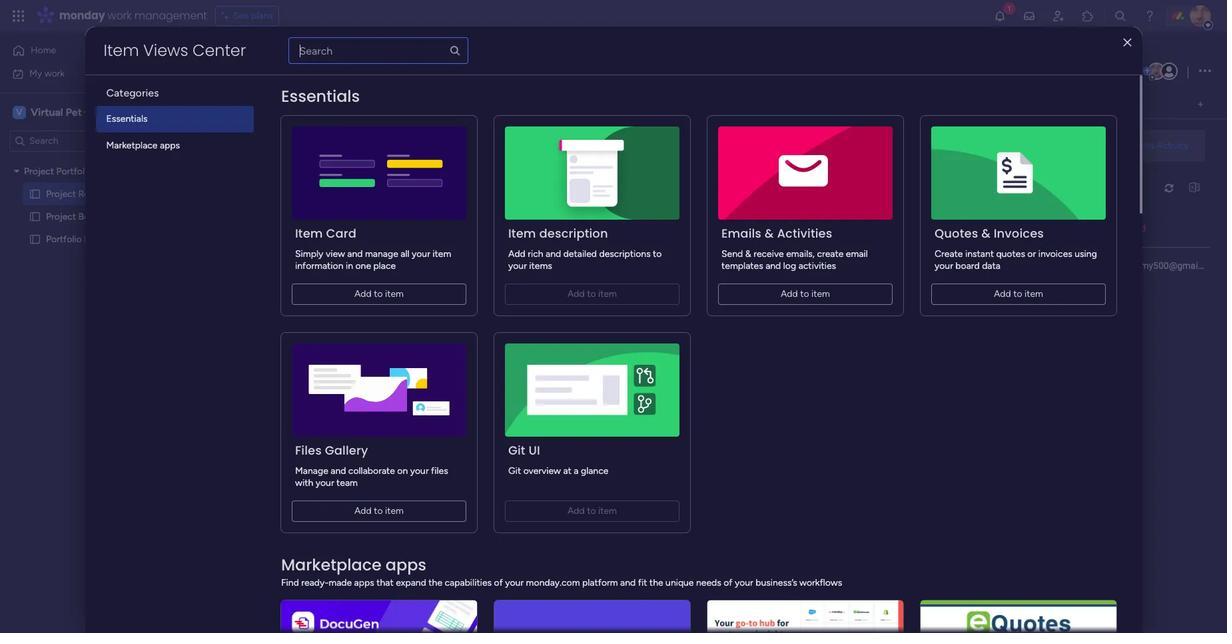 Task type: locate. For each thing, give the bounding box(es) containing it.
2 initiator from the top
[[391, 247, 423, 258]]

1 vertical spatial git
[[508, 466, 521, 477]]

new
[[247, 578, 265, 590]]

select product image
[[12, 9, 25, 23]]

essentials down categories
[[106, 113, 148, 125]]

summary
[[738, 160, 776, 171], [738, 247, 776, 258]]

to right descriptions
[[653, 248, 662, 260]]

detailed down log
[[772, 273, 803, 283]]

0 vertical spatial that
[[758, 320, 774, 330]]

case left outlines
[[696, 296, 714, 306]]

0 horizontal spatial approvals
[[128, 188, 169, 200]]

pet inside 'workspace selection' element
[[66, 106, 82, 118]]

nov for nov 9, 2021
[[566, 461, 582, 471]]

millerjeremy500@gmail.com link
[[1102, 260, 1221, 271]]

categories
[[106, 87, 159, 99]]

your inside quotes & invoices create instant quotes or invoices using your board data
[[934, 260, 953, 272]]

0 horizontal spatial list box
[[0, 157, 170, 430]]

project up project board
[[46, 188, 76, 200]]

project up the bravo
[[291, 436, 321, 447]]

receive
[[753, 248, 784, 260]]

0 horizontal spatial item
[[104, 39, 139, 61]]

2021 right 9, at the bottom of page
[[593, 461, 612, 471]]

1 vertical spatial request date field
[[551, 245, 614, 260]]

with inside files gallery manage and collaborate on your files with your team
[[295, 478, 313, 489]]

add to item button down project
[[718, 284, 892, 305]]

dialog
[[85, 27, 1142, 634]]

activities right other
[[820, 140, 858, 151]]

with up creating a worthwhile roster of lovable pets is crucial to virtual pet game's success
[[806, 462, 823, 472]]

automations activity
[[1101, 140, 1189, 151]]

business for the
[[659, 273, 693, 283]]

filter by person image
[[357, 87, 378, 101]]

1 horizontal spatial list box
[[777, 210, 1221, 284]]

1 request date from the top
[[554, 160, 611, 171]]

approvals down the marketplace apps at the left of the page
[[128, 188, 169, 200]]

pet inside field
[[872, 63, 890, 80]]

1 vertical spatial nov
[[566, 461, 582, 471]]

1m down emails,
[[799, 260, 812, 271]]

work inside button
[[44, 68, 65, 79]]

portfolio down project board
[[46, 233, 82, 245]]

categories list box
[[96, 75, 264, 159]]

Initiator field
[[387, 158, 426, 173], [387, 245, 426, 260], [387, 435, 426, 449]]

dialog containing item views center
[[85, 27, 1142, 634]]

export to excel image
[[1184, 183, 1205, 193]]

add inside the item description add rich and detailed descriptions to your items
[[508, 248, 525, 260]]

0 vertical spatial management
[[94, 166, 149, 177]]

table
[[469, 53, 491, 64]]

add to item button for emails & activities
[[718, 284, 892, 305]]

1 horizontal spatial essentials
[[281, 85, 360, 107]]

item for item description add rich and detailed descriptions to your items
[[508, 225, 536, 242]]

current
[[937, 296, 965, 306]]

0 horizontal spatial with
[[295, 478, 313, 489]]

detailed for business
[[772, 273, 803, 283]]

0 vertical spatial request date
[[554, 160, 611, 171]]

2 column information image from the top
[[618, 437, 628, 447]]

design a virtual pet
[[775, 63, 890, 80], [849, 223, 931, 233], [849, 260, 931, 271], [252, 484, 333, 496]]

filter log
[[783, 182, 822, 194]]

2 vertical spatial status
[[492, 436, 520, 447]]

work
[[108, 8, 132, 23], [44, 68, 65, 79]]

rejected up new request
[[476, 460, 513, 472]]

2 request date field from the top
[[551, 245, 614, 260]]

millerjeremy500@gmail.com
[[1102, 260, 1221, 271]]

2 vertical spatial that
[[376, 578, 393, 589]]

add down assumptions, on the right top of the page
[[994, 288, 1011, 300]]

& inside field
[[338, 49, 350, 71]]

1 vertical spatial request date
[[554, 247, 611, 258]]

do
[[751, 462, 761, 472]]

2 horizontal spatial item
[[508, 225, 536, 242]]

public board image for portfolio management
[[29, 233, 41, 245]]

requests inside field
[[263, 49, 334, 71]]

0 vertical spatial approvals
[[354, 49, 433, 71]]

0 horizontal spatial marketplace
[[106, 140, 158, 151]]

a inside git ui git overview at a glance
[[573, 466, 578, 477]]

request date for second column information image from the bottom
[[554, 160, 611, 171]]

Search for a column type search field
[[288, 37, 468, 64]]

and inside the 'marketplace apps find ready-made apps that expand the capabilities of your monday.com platform and fit the unique needs of your business's workflows'
[[620, 578, 635, 589]]

add for item card
[[354, 288, 371, 300]]

Approved field
[[226, 219, 292, 236]]

0 vertical spatial apps
[[160, 140, 180, 151]]

marketplace for marketplace apps find ready-made apps that expand the capabilities of your monday.com platform and fit the unique needs of your business's workflows
[[281, 554, 381, 576]]

quotes & invoices create instant quotes or invoices using your board data
[[934, 225, 1097, 272]]

project romeo
[[252, 295, 314, 306]]

that right 'area'
[[758, 320, 774, 330]]

business left also
[[659, 273, 693, 283]]

essentials down project requests & approvals field
[[281, 85, 360, 107]]

monday
[[59, 8, 105, 23]]

and
[[347, 248, 362, 260], [545, 248, 561, 260], [765, 260, 781, 272], [1054, 273, 1068, 283], [1149, 296, 1163, 306], [330, 466, 346, 477], [620, 578, 635, 589]]

item inside the item description add rich and detailed descriptions to your items
[[508, 225, 536, 242]]

1 vertical spatial summary
[[738, 247, 776, 258]]

1 vertical spatial the
[[846, 320, 860, 330]]

ui
[[528, 442, 540, 459]]

rejected up project bravo
[[229, 408, 282, 424]]

filter
[[783, 182, 804, 194]]

2 executive from the top
[[695, 247, 736, 258]]

apps up the expand
[[385, 554, 426, 576]]

assumptions,
[[953, 273, 1004, 283]]

add down one
[[354, 288, 371, 300]]

1 vertical spatial approvals
[[128, 188, 169, 200]]

Project Requests & Approvals field
[[203, 49, 433, 71]]

marketplace inside "option"
[[106, 140, 158, 151]]

and inside emails & activities send & receive emails, create email templates and log activities
[[765, 260, 781, 272]]

rich
[[527, 248, 543, 260]]

your left "items"
[[508, 260, 527, 272]]

0 vertical spatial with
[[806, 462, 823, 472]]

project down consideration
[[291, 160, 321, 171]]

1 vertical spatial apps
[[385, 554, 426, 576]]

with down manage
[[295, 478, 313, 489]]

dapulse close image
[[902, 185, 908, 192]]

public board image
[[29, 188, 41, 200], [29, 210, 41, 223], [29, 233, 41, 245]]

item for item card simply view and manage all your item information in one place
[[295, 225, 323, 242]]

(wp)
[[838, 296, 857, 306]]

of right benefits
[[1092, 296, 1100, 306]]

romeo
[[284, 295, 314, 306]]

the right fit
[[649, 578, 663, 589]]

to down the constraints,
[[1013, 288, 1022, 300]]

Executive summary field
[[692, 158, 780, 173], [692, 245, 780, 260]]

add inside button
[[228, 578, 245, 590]]

1 vertical spatial portfolio
[[46, 233, 82, 245]]

1 horizontal spatial marketplace
[[281, 554, 381, 576]]

is for to
[[814, 486, 820, 496]]

rejected inside field
[[229, 408, 282, 424]]

public board image left project board
[[29, 210, 41, 223]]

1 vertical spatial that
[[676, 462, 692, 472]]

Under consideration field
[[226, 132, 357, 149]]

3 request date from the top
[[554, 436, 611, 447]]

help image
[[1143, 9, 1156, 23]]

Search in workspace field
[[28, 133, 111, 149]]

all
[[400, 248, 409, 260]]

is right the pets
[[814, 486, 820, 496]]

at
[[563, 466, 571, 477]]

0 vertical spatial status
[[492, 160, 520, 171]]

description
[[539, 225, 608, 242]]

project up information
[[291, 246, 321, 258]]

item up rich
[[508, 225, 536, 242]]

1 horizontal spatial approvals
[[354, 49, 433, 71]]

item for files gallery
[[385, 506, 403, 517]]

management down board at left
[[84, 233, 139, 245]]

item right all
[[432, 248, 451, 260]]

1 vertical spatial public board image
[[29, 210, 41, 223]]

activity
[[1157, 140, 1189, 151]]

marketplace
[[106, 140, 158, 151], [281, 554, 381, 576]]

case for also
[[695, 273, 713, 283]]

1 vertical spatial case
[[696, 296, 714, 306]]

search image
[[449, 45, 461, 57]]

1 horizontal spatial item
[[295, 225, 323, 242]]

0 vertical spatial the
[[643, 273, 657, 283]]

column information image
[[430, 160, 440, 171], [430, 247, 440, 258], [523, 247, 534, 258], [618, 247, 628, 258], [430, 437, 440, 447], [523, 437, 534, 447]]

0 vertical spatial executive summary
[[695, 160, 776, 171]]

request date for second column information image from the top
[[554, 436, 611, 447]]

1 summary from the top
[[738, 160, 776, 171]]

2 vertical spatial request status field
[[452, 435, 520, 449]]

0 vertical spatial request date field
[[551, 158, 614, 173]]

1 date from the top
[[591, 160, 611, 171]]

2 public board image from the top
[[29, 210, 41, 223]]

1 request date field from the top
[[551, 158, 614, 173]]

refresh image
[[1158, 183, 1180, 193]]

1 vertical spatial marketplace
[[281, 554, 381, 576]]

1 vertical spatial executive
[[695, 247, 736, 258]]

public board image down project portfolio management
[[29, 188, 41, 200]]

0 horizontal spatial that
[[376, 578, 393, 589]]

project requests & approvals
[[206, 49, 433, 71], [46, 188, 169, 200]]

item inside the item card simply view and manage all your item information in one place
[[432, 248, 451, 260]]

1 horizontal spatial that
[[676, 462, 692, 472]]

date
[[591, 160, 611, 171], [591, 247, 611, 258], [591, 436, 611, 447]]

1 vertical spatial will
[[736, 462, 749, 472]]

1 vertical spatial date
[[591, 247, 611, 258]]

1 executive summary field from the top
[[692, 158, 780, 173]]

0 vertical spatial git
[[508, 442, 525, 459]]

consideration
[[269, 132, 353, 149]]

project up project romeo
[[252, 271, 282, 282]]

item down monday work management
[[104, 39, 139, 61]]

detailed inside the item description add rich and detailed descriptions to your items
[[563, 248, 597, 260]]

and inside the item card simply view and manage all your item information in one place
[[347, 248, 362, 260]]

add for files gallery
[[354, 506, 371, 517]]

and up team
[[330, 466, 346, 477]]

option
[[0, 159, 170, 162]]

add to item button down place
[[291, 284, 466, 305]]

knicks
[[709, 462, 734, 472]]

of right needs
[[723, 578, 732, 589]]

executive summary
[[695, 160, 776, 171], [695, 247, 776, 258]]

add to item for quotes & invoices
[[994, 288, 1043, 300]]

supply
[[969, 320, 994, 330]]

1 initiator field from the top
[[387, 158, 426, 173]]

& up instant
[[981, 225, 990, 242]]

2 initiator field from the top
[[387, 245, 426, 260]]

list box
[[0, 157, 170, 430], [777, 210, 1221, 284]]

initiator field for first the executive summary field from the bottom's the request date field
[[387, 245, 426, 260]]

request status
[[456, 160, 520, 171], [456, 247, 520, 258], [456, 436, 520, 447]]

1 vertical spatial detailed
[[772, 273, 803, 283]]

fit
[[638, 578, 647, 589]]

portfolio down search in workspace field
[[56, 166, 92, 177]]

management down the marketplace apps at the left of the page
[[94, 166, 149, 177]]

project whiskey
[[252, 271, 319, 282]]

files
[[431, 466, 448, 477]]

& down project portfolio management
[[119, 188, 125, 200]]

0 vertical spatial detailed
[[563, 248, 597, 260]]

workflows
[[799, 578, 842, 589]]

that inside the 'marketplace apps find ready-made apps that expand the capabilities of your monday.com platform and fit the unique needs of your business's workflows'
[[376, 578, 393, 589]]

it's
[[643, 462, 654, 472]]

see
[[233, 10, 249, 21]]

0 horizontal spatial is
[[776, 320, 782, 330]]

activities up project
[[798, 260, 836, 272]]

marketplace up 'made'
[[281, 554, 381, 576]]

my work button
[[8, 63, 143, 84]]

descriptions
[[599, 248, 650, 260]]

angle down image
[[827, 184, 833, 193]]

dapulse plus image
[[988, 222, 997, 235]]

0 vertical spatial nov
[[564, 295, 580, 305]]

marketplace apps
[[106, 140, 180, 151]]

2 vertical spatial initiator
[[391, 436, 423, 447]]

1 column information image from the top
[[618, 160, 628, 171]]

1 horizontal spatial detailed
[[772, 273, 803, 283]]

1 horizontal spatial is
[[814, 486, 820, 496]]

notifications image
[[993, 9, 1007, 23]]

1m for subscribed
[[799, 260, 812, 271]]

Request Status field
[[452, 158, 520, 173], [452, 245, 520, 260], [452, 435, 520, 449]]

add to item down project
[[780, 288, 830, 300]]

& up search field
[[338, 49, 350, 71]]

the
[[768, 296, 781, 306], [1043, 296, 1055, 306], [1102, 296, 1115, 306], [947, 320, 960, 330], [1055, 320, 1068, 330], [694, 462, 707, 472], [428, 578, 442, 589], [649, 578, 663, 589]]

1 vertical spatial management
[[84, 233, 139, 245]]

1 vertical spatial with
[[295, 478, 313, 489]]

marketplace for marketplace apps
[[106, 140, 158, 151]]

2 vertical spatial apps
[[354, 578, 374, 589]]

marketplace inside the 'marketplace apps find ready-made apps that expand the capabilities of your monday.com platform and fit the unique needs of your business's workflows'
[[281, 554, 381, 576]]

2 horizontal spatial apps
[[385, 554, 426, 576]]

to inside the item description add rich and detailed descriptions to your items
[[653, 248, 662, 260]]

git left "ui"
[[508, 442, 525, 459]]

2 horizontal spatial that
[[758, 320, 774, 330]]

add to item button down the constraints,
[[931, 284, 1106, 305]]

work right monday
[[108, 8, 132, 23]]

filter log button
[[777, 178, 838, 199]]

needs
[[696, 578, 721, 589]]

item down on
[[385, 506, 403, 517]]

project down see
[[206, 49, 259, 71]]

add to item down the constraints,
[[994, 288, 1043, 300]]

3 initiator field from the top
[[387, 435, 426, 449]]

categories heading
[[96, 75, 253, 106]]

item down project
[[811, 288, 830, 300]]

automations activity button
[[1095, 135, 1194, 156]]

2 request date from the top
[[554, 247, 611, 258]]

something
[[763, 462, 804, 472]]

approvals inside field
[[354, 49, 433, 71]]

main
[[446, 53, 466, 64]]

1 vertical spatial 1m
[[799, 260, 812, 271]]

1 horizontal spatial will
[[890, 296, 902, 306]]

add left the new
[[228, 578, 245, 590]]

1 vertical spatial 2021
[[593, 461, 612, 471]]

your right all
[[411, 248, 430, 260]]

benefits
[[1058, 296, 1089, 306]]

and up in
[[347, 248, 362, 260]]

0 vertical spatial public board image
[[29, 188, 41, 200]]

the left knicks
[[694, 462, 707, 472]]

your inside the item card simply view and manage all your item information in one place
[[411, 248, 430, 260]]

will down the business case also discusses detailed project goals, performance measures, assumptions, constraints, and alternative options.
[[890, 296, 902, 306]]

0 vertical spatial 1m
[[799, 223, 812, 233]]

1 vertical spatial status
[[492, 247, 520, 258]]

to down place
[[373, 288, 382, 300]]

to
[[653, 248, 662, 260], [373, 288, 382, 300], [800, 288, 809, 300], [1013, 288, 1022, 300], [889, 320, 897, 330], [850, 486, 858, 496], [373, 506, 382, 517]]

0 vertical spatial summary
[[738, 160, 776, 171]]

nov for nov 15, 2021
[[564, 295, 580, 305]]

item for quotes & invoices
[[1024, 288, 1043, 300]]

item inside the item card simply view and manage all your item information in one place
[[295, 225, 323, 242]]

request date field for first the executive summary field from the bottom
[[551, 245, 614, 260]]

item up simply
[[295, 225, 323, 242]]

person button
[[841, 178, 914, 199]]

1 vertical spatial executive summary
[[695, 247, 776, 258]]

0 vertical spatial work
[[108, 8, 132, 23]]

monday.com
[[526, 578, 580, 589]]

1 vertical spatial activities
[[798, 260, 836, 272]]

2 vertical spatial request date field
[[551, 435, 614, 449]]

1 horizontal spatial project requests & approvals
[[206, 49, 433, 71]]

essentials
[[281, 85, 360, 107], [106, 113, 148, 125]]

invite members image
[[1052, 9, 1065, 23]]

the up this
[[643, 273, 657, 283]]

add to item button
[[291, 284, 466, 305], [718, 284, 892, 305], [931, 284, 1106, 305], [291, 501, 466, 522]]

1 vertical spatial requests
[[78, 188, 117, 200]]

project left board at left
[[46, 211, 76, 222]]

2 vertical spatial initiator field
[[387, 435, 426, 449]]

detailed
[[563, 248, 597, 260], [772, 273, 803, 283]]

log
[[783, 260, 796, 272]]

1 vertical spatial rejected
[[229, 408, 282, 424]]

0 horizontal spatial essentials
[[106, 113, 148, 125]]

2 vertical spatial rejected
[[476, 460, 513, 472]]

1 horizontal spatial requests
[[263, 49, 334, 71]]

a inside design a virtual pet field
[[819, 63, 827, 80]]

2 vertical spatial date
[[591, 436, 611, 447]]

1 git from the top
[[508, 442, 525, 459]]

3 public board image from the top
[[29, 233, 41, 245]]

request
[[456, 160, 490, 171], [554, 160, 589, 171], [456, 247, 490, 258], [554, 247, 589, 258], [456, 436, 490, 447], [554, 436, 589, 447]]

0 horizontal spatial rejected
[[229, 408, 282, 424]]

apps down essentials option
[[160, 140, 180, 151]]

other
[[793, 140, 818, 151]]

0 horizontal spatial requests
[[78, 188, 117, 200]]

Request Date field
[[551, 158, 614, 173], [551, 245, 614, 260], [551, 435, 614, 449]]

0 vertical spatial marketplace
[[106, 140, 158, 151]]

Design a Virtual Pet field
[[772, 63, 1141, 81]]

0 vertical spatial request status field
[[452, 158, 520, 173]]

emails
[[721, 225, 761, 242]]

project right caret down icon at the top left of page
[[24, 166, 54, 177]]

1 vertical spatial initiator
[[391, 247, 423, 258]]

search everything image
[[1114, 9, 1127, 23]]

add to item button down 'collaborate'
[[291, 501, 466, 522]]

2021 for nov 9, 2021
[[593, 461, 612, 471]]

essentials inside option
[[106, 113, 148, 125]]

files gallery manage and collaborate on your files with your team
[[295, 442, 448, 489]]

None search field
[[288, 37, 468, 64]]

is
[[776, 320, 782, 330], [881, 320, 887, 330], [814, 486, 820, 496]]

0 vertical spatial 2021
[[595, 295, 613, 305]]

add for quotes & invoices
[[994, 288, 1011, 300]]

business right this
[[661, 296, 694, 306]]

item down the constraints,
[[1024, 288, 1043, 300]]

that right the time
[[676, 462, 692, 472]]

1 vertical spatial work
[[44, 68, 65, 79]]

1 vertical spatial request status
[[456, 247, 520, 258]]

request date
[[554, 160, 611, 171], [554, 247, 611, 258], [554, 436, 611, 447]]

0 vertical spatial requests
[[263, 49, 334, 71]]

0 horizontal spatial apps
[[160, 140, 180, 151]]

management
[[134, 8, 207, 23]]

1 executive from the top
[[695, 160, 736, 171]]

and inside files gallery manage and collaborate on your files with your team
[[330, 466, 346, 477]]

apps right 'made'
[[354, 578, 374, 589]]

2 1m from the top
[[799, 260, 812, 271]]

1 public board image from the top
[[29, 188, 41, 200]]

requests up board at left
[[78, 188, 117, 200]]

0 horizontal spatial work
[[44, 68, 65, 79]]

of right capabilities
[[494, 578, 503, 589]]

email
[[846, 248, 868, 260]]

0 vertical spatial rejected
[[1110, 223, 1146, 233]]

0 vertical spatial initiator
[[391, 160, 423, 171]]

home
[[31, 45, 56, 56]]

data
[[982, 260, 1000, 272]]

files
[[295, 442, 321, 459]]

add left rich
[[508, 248, 525, 260]]

that left the expand
[[376, 578, 393, 589]]

industrial
[[702, 320, 737, 330]]

caret down image
[[14, 167, 19, 176]]

virtual
[[830, 63, 869, 80], [31, 106, 63, 118], [888, 223, 915, 233], [888, 260, 915, 271], [290, 484, 317, 496], [860, 486, 886, 496]]

business
[[659, 273, 693, 283], [661, 296, 694, 306], [967, 296, 1001, 306]]

3 request date field from the top
[[551, 435, 614, 449]]

business down assumptions, on the right top of the page
[[967, 296, 1001, 306]]

2021 right 15,
[[595, 295, 613, 305]]

not
[[784, 320, 797, 330]]

apps inside "option"
[[160, 140, 180, 151]]

0 horizontal spatial will
[[736, 462, 749, 472]]

my
[[29, 68, 42, 79]]

work for monday
[[108, 8, 132, 23]]

public board image left portfolio management
[[29, 233, 41, 245]]

1 vertical spatial initiator field
[[387, 245, 426, 260]]

add to item down place
[[354, 288, 403, 300]]

0 vertical spatial request status
[[456, 160, 520, 171]]

add down team
[[354, 506, 371, 517]]

column information image
[[618, 160, 628, 171], [618, 437, 628, 447]]

3 date from the top
[[591, 436, 611, 447]]

outlines
[[716, 296, 747, 306]]

and down receive
[[765, 260, 781, 272]]

bravo
[[284, 460, 308, 472]]

1 vertical spatial request status field
[[452, 245, 520, 260]]

1 horizontal spatial apps
[[354, 578, 374, 589]]

design a virtual pet inside field
[[775, 63, 890, 80]]

1 1m from the top
[[799, 223, 812, 233]]

case for outlines
[[696, 296, 714, 306]]

nov left 15,
[[564, 295, 580, 305]]

0 horizontal spatial detailed
[[563, 248, 597, 260]]

is left "not"
[[776, 320, 782, 330]]



Task type: vqa. For each thing, say whether or not it's contained in the screenshot.
Notifications icon
yes



Task type: describe. For each thing, give the bounding box(es) containing it.
dapulse x slim image
[[1123, 38, 1132, 48]]

2 request status from the top
[[456, 247, 520, 258]]

your left monday.com
[[505, 578, 523, 589]]

discusses
[[733, 273, 770, 283]]

public board image for project board
[[29, 210, 41, 223]]

and inside the item description add rich and detailed descriptions to your items
[[545, 248, 561, 260]]

with for gallery
[[295, 478, 313, 489]]

apps image
[[1081, 9, 1095, 23]]

country
[[1070, 320, 1100, 330]]

person
[[862, 183, 891, 194]]

add to item for emails & activities
[[780, 288, 830, 300]]

15,
[[582, 295, 592, 305]]

approvals inside list box
[[128, 188, 169, 200]]

emails,
[[786, 248, 814, 260]]

1 status from the top
[[492, 160, 520, 171]]

2 summary from the top
[[738, 247, 776, 258]]

information
[[295, 260, 343, 272]]

and right the project,
[[1149, 296, 1163, 306]]

add view image
[[1198, 100, 1203, 110]]

1 horizontal spatial the
[[846, 320, 860, 330]]

collaborate
[[348, 466, 395, 477]]

james peterson image
[[1190, 5, 1211, 27]]

2 request status field from the top
[[452, 245, 520, 260]]

subscribed
[[1001, 260, 1048, 271]]

of right roster
[[755, 486, 763, 496]]

address
[[904, 296, 935, 306]]

the business case also discusses detailed project goals, performance measures, assumptions, constraints, and alternative options.
[[643, 273, 1145, 283]]

is for used
[[776, 320, 782, 330]]

the left the project,
[[1102, 296, 1115, 306]]

work for my
[[44, 68, 65, 79]]

v2 surface invite image
[[988, 259, 997, 273]]

essentials option
[[96, 106, 253, 133]]

project left the bravo
[[252, 460, 282, 472]]

v2 search image
[[300, 86, 309, 101]]

add to item for files gallery
[[354, 506, 403, 517]]

project up lic has a huge industrial area that is not used today. the plan is to bring 2/3 of the 3 supply centers across the country
[[859, 296, 887, 306]]

plan
[[863, 320, 879, 330]]

add for emails & activities
[[780, 288, 798, 300]]

1 vertical spatial project requests & approvals
[[46, 188, 169, 200]]

item views center
[[104, 39, 246, 61]]

add to item button for item card
[[291, 284, 466, 305]]

one
[[355, 260, 371, 272]]

& up receive
[[764, 225, 774, 242]]

2 executive summary from the top
[[695, 247, 776, 258]]

the right the expand
[[428, 578, 442, 589]]

activities
[[777, 225, 832, 242]]

ready-
[[301, 578, 328, 589]]

measures,
[[912, 273, 951, 283]]

& up "templates"
[[745, 248, 751, 260]]

executive for first the executive summary field from the bottom
[[695, 247, 736, 258]]

1 image
[[1003, 1, 1015, 16]]

2 status from the top
[[492, 247, 520, 258]]

inbox image
[[1023, 9, 1036, 23]]

templates
[[721, 260, 763, 272]]

business for this
[[661, 296, 694, 306]]

lovable
[[766, 486, 793, 496]]

help
[[1125, 600, 1149, 613]]

goals,
[[836, 273, 858, 283]]

add to item button for quotes & invoices
[[931, 284, 1106, 305]]

to down 'collaborate'
[[373, 506, 382, 517]]

constraints,
[[1007, 273, 1052, 283]]

created
[[1001, 223, 1034, 233]]

Search field
[[309, 85, 349, 103]]

2 git from the top
[[508, 466, 521, 477]]

list box containing 1m
[[777, 210, 1221, 284]]

1 request status field from the top
[[452, 158, 520, 173]]

group: rejected
[[1078, 223, 1146, 233]]

9,
[[584, 461, 591, 471]]

requests inside list box
[[78, 188, 117, 200]]

success
[[934, 486, 965, 496]]

the right how
[[768, 296, 781, 306]]

see plans button
[[215, 6, 279, 26]]

of right 2/3
[[937, 320, 945, 330]]

apps for marketplace apps
[[160, 140, 180, 151]]

create
[[934, 248, 963, 260]]

manage
[[365, 248, 398, 260]]

help button
[[1114, 596, 1160, 618]]

virtual inside field
[[830, 63, 869, 80]]

add to item for item card
[[354, 288, 403, 300]]

detailed for description
[[563, 248, 597, 260]]

3
[[962, 320, 967, 330]]

millerjeremy500@gmail.com image
[[1160, 63, 1178, 80]]

1 initiator from the top
[[391, 160, 423, 171]]

to right crucial
[[850, 486, 858, 496]]

1 request status from the top
[[456, 160, 520, 171]]

1 horizontal spatial rejected
[[476, 460, 513, 472]]

project board
[[46, 211, 103, 222]]

project portfolio management
[[24, 166, 149, 177]]

1 executive summary from the top
[[695, 160, 776, 171]]

manage
[[295, 466, 328, 477]]

to down project
[[800, 288, 809, 300]]

monday work management
[[59, 8, 207, 23]]

the right across
[[1055, 320, 1068, 330]]

list box containing project portfolio management
[[0, 157, 170, 430]]

this business case outlines how the web platform (wp) project will address current business concerns, the benefits of the project, and recommendation
[[643, 296, 1227, 306]]

request date field for 2nd the executive summary field from the bottom
[[551, 158, 614, 173]]

under
[[229, 132, 266, 149]]

approved inside field
[[229, 219, 289, 235]]

your down manage
[[315, 478, 334, 489]]

design inside field
[[775, 63, 816, 80]]

executive for 2nd the executive summary field from the bottom
[[695, 160, 736, 171]]

board
[[955, 260, 979, 272]]

add new group button
[[203, 574, 298, 595]]

project,
[[1117, 296, 1147, 306]]

to left bring
[[889, 320, 897, 330]]

expand
[[396, 578, 426, 589]]

whiskey
[[284, 271, 319, 282]]

project requests & approvals inside project requests & approvals field
[[206, 49, 433, 71]]

send
[[721, 248, 743, 260]]

my work
[[29, 68, 65, 79]]

views
[[143, 39, 188, 61]]

0 vertical spatial portfolio
[[56, 166, 92, 177]]

log
[[806, 182, 822, 194]]

0 vertical spatial will
[[890, 296, 902, 306]]

that for has
[[758, 320, 774, 330]]

executive summary element
[[691, 434, 780, 450]]

item description add rich and detailed descriptions to your items
[[508, 225, 662, 272]]

business's
[[755, 578, 797, 589]]

public board image for project requests & approvals
[[29, 188, 41, 200]]

0 horizontal spatial the
[[643, 273, 657, 283]]

nov 9, 2021
[[566, 461, 612, 471]]

3 status from the top
[[492, 436, 520, 447]]

3 initiator from the top
[[391, 436, 423, 447]]

themselves
[[825, 462, 869, 472]]

creating a worthwhile roster of lovable pets is crucial to virtual pet game's success
[[643, 486, 965, 496]]

project up project alpha
[[252, 295, 282, 306]]

item for item views center
[[104, 39, 139, 61]]

nov 15, 2021
[[564, 295, 613, 305]]

with for time
[[806, 462, 823, 472]]

items
[[529, 260, 552, 272]]

this
[[643, 296, 659, 306]]

activities inside emails & activities send & receive emails, create email templates and log activities
[[798, 260, 836, 272]]

virtual inside 'workspace selection' element
[[31, 106, 63, 118]]

automations
[[1101, 140, 1154, 151]]

your right on
[[410, 466, 428, 477]]

initiator field for the request date field for 2nd the executive summary field from the bottom
[[387, 158, 426, 173]]

Rejected field
[[226, 408, 286, 425]]

workspace selection element
[[13, 104, 115, 120]]

2 horizontal spatial rejected
[[1110, 223, 1146, 233]]

item for emails & activities
[[811, 288, 830, 300]]

home button
[[8, 40, 143, 61]]

your left business's in the bottom right of the page
[[734, 578, 753, 589]]

add to item button for files gallery
[[291, 501, 466, 522]]

git ui git overview at a glance
[[508, 442, 608, 477]]

roster
[[730, 486, 753, 496]]

see plans
[[233, 10, 273, 21]]

2 executive summary field from the top
[[692, 245, 780, 260]]

board
[[78, 211, 103, 222]]

bring
[[900, 320, 919, 330]]

alpha
[[284, 319, 308, 330]]

concerns,
[[1003, 296, 1040, 306]]

item for item card
[[385, 288, 403, 300]]

apps for marketplace apps find ready-made apps that expand the capabilities of your monday.com platform and fit the unique needs of your business's workflows
[[385, 554, 426, 576]]

card
[[326, 225, 356, 242]]

the left benefits
[[1043, 296, 1055, 306]]

and down invoices
[[1054, 273, 1068, 283]]

workspace image
[[13, 105, 26, 120]]

glance
[[581, 466, 608, 477]]

project down project romeo
[[252, 319, 282, 330]]

2 horizontal spatial is
[[881, 320, 887, 330]]

item card simply view and manage all your item information in one place
[[295, 225, 451, 272]]

3 request status field from the top
[[452, 435, 520, 449]]

performance
[[860, 273, 910, 283]]

2 date from the top
[[591, 247, 611, 258]]

worthwhile
[[685, 486, 728, 496]]

instant
[[965, 248, 994, 260]]

marketplace apps option
[[96, 133, 253, 159]]

lic has a huge industrial area that is not used today. the plan is to bring 2/3 of the 3 supply centers across the country
[[643, 320, 1100, 330]]

your inside the item description add rich and detailed descriptions to your items
[[508, 260, 527, 272]]

add new group
[[228, 578, 292, 590]]

main table button
[[426, 48, 501, 69]]

project inside field
[[206, 49, 259, 71]]

how
[[749, 296, 766, 306]]

view
[[325, 248, 345, 260]]

& inside quotes & invoices create instant quotes or invoices using your board data
[[981, 225, 990, 242]]

that for apps
[[376, 578, 393, 589]]

the left 3 at the bottom right
[[947, 320, 960, 330]]

1m for created
[[799, 223, 812, 233]]

3 request status from the top
[[456, 436, 520, 447]]

2021 for nov 15, 2021
[[595, 295, 613, 305]]

0 vertical spatial activities
[[820, 140, 858, 151]]

new request
[[468, 484, 521, 495]]

create
[[817, 248, 843, 260]]

2/3
[[922, 320, 935, 330]]

in
[[345, 260, 353, 272]]

simply
[[295, 248, 323, 260]]

web
[[783, 296, 801, 306]]



